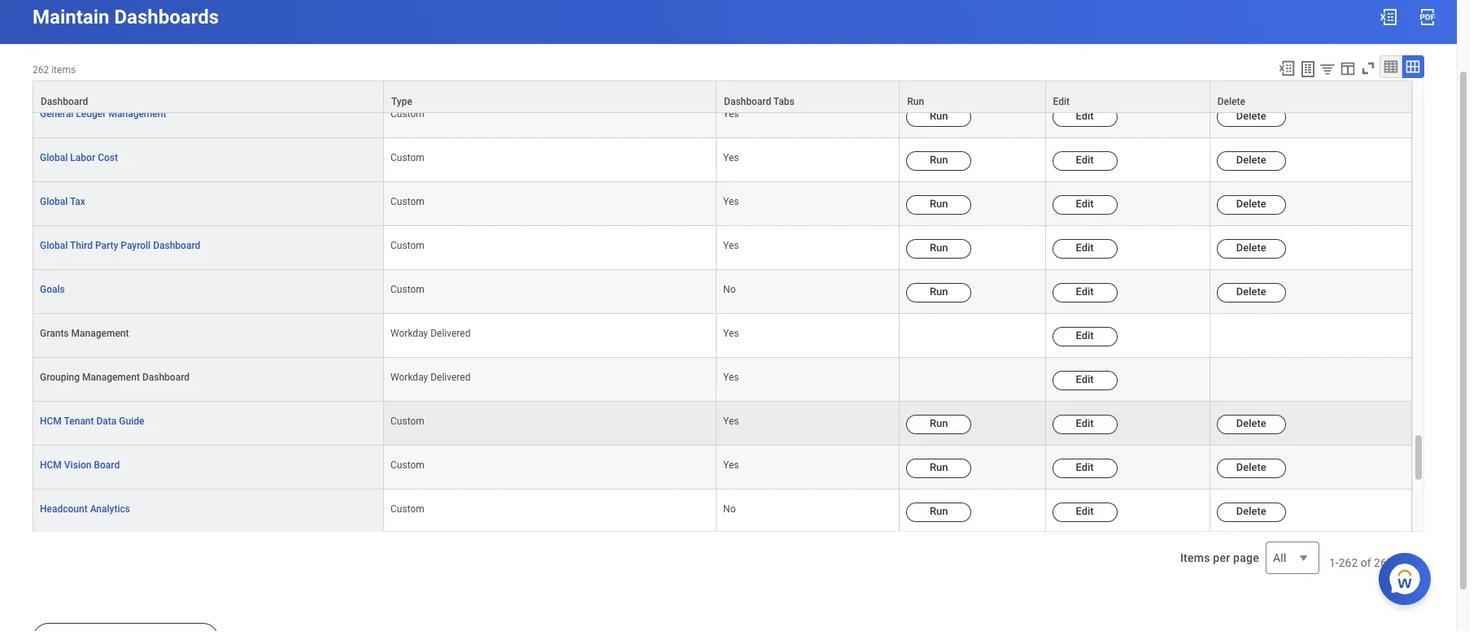 Task type: describe. For each thing, give the bounding box(es) containing it.
2 delete button from the top
[[1217, 151, 1287, 171]]

hcm for hcm vision board
[[40, 460, 62, 471]]

headcount analytics
[[40, 504, 130, 515]]

table image
[[1384, 59, 1400, 75]]

run button
[[900, 81, 1046, 112]]

hcm vision board
[[40, 460, 120, 471]]

guide
[[119, 416, 144, 427]]

of
[[1362, 557, 1372, 570]]

yes for global third party payroll dashboard
[[724, 240, 739, 251]]

4 run button from the top
[[907, 239, 972, 259]]

labor
[[70, 152, 95, 163]]

grants management element
[[40, 325, 129, 339]]

grants management
[[40, 328, 129, 339]]

1 row from the top
[[33, 50, 1413, 94]]

select to filter grid data image
[[1319, 60, 1337, 77]]

items
[[1181, 552, 1211, 565]]

10 edit button from the top
[[1053, 503, 1118, 523]]

workday delivered for grants management
[[391, 328, 471, 339]]

maintain dashboards
[[33, 6, 219, 28]]

1 delete button from the top
[[1217, 107, 1287, 127]]

expand table image
[[1406, 59, 1422, 75]]

dashboard inside edit row
[[142, 372, 190, 383]]

6 delete button from the top
[[1217, 415, 1287, 435]]

9 row from the top
[[33, 446, 1413, 490]]

0 horizontal spatial 262
[[33, 64, 49, 76]]

6 edit button from the top
[[1053, 327, 1118, 347]]

general ledger management link
[[40, 105, 166, 119]]

delete inside popup button
[[1218, 96, 1246, 108]]

1-262 of 262 items
[[1330, 557, 1425, 570]]

4 delete button from the top
[[1217, 239, 1287, 259]]

8 edit button from the top
[[1053, 415, 1118, 435]]

fullscreen image
[[1360, 59, 1378, 77]]

grouping management dashboard element
[[40, 369, 190, 383]]

8 row from the top
[[33, 402, 1413, 446]]

tenant
[[64, 416, 94, 427]]

custom for hcm vision board
[[391, 460, 425, 471]]

run inside run popup button
[[908, 96, 925, 108]]

goals
[[40, 284, 65, 295]]

global for global third party payroll dashboard
[[40, 240, 68, 251]]

no for goals
[[724, 284, 736, 295]]

dashboard right payroll
[[153, 240, 200, 251]]

3 delete button from the top
[[1217, 195, 1287, 215]]

payroll
[[121, 240, 151, 251]]

dashboard tabs button
[[717, 81, 900, 112]]

workday for grants management
[[391, 328, 428, 339]]

2 edit row from the top
[[33, 358, 1413, 402]]

6 yes from the top
[[724, 372, 739, 383]]

yes for hcm vision board
[[724, 460, 739, 471]]

hcm tenant data guide
[[40, 416, 144, 427]]

yes for global tax
[[724, 196, 739, 207]]

custom for global tax
[[391, 196, 425, 207]]

headcount
[[40, 504, 88, 515]]

3 edit button from the top
[[1053, 195, 1118, 215]]

export to worksheets image
[[1299, 59, 1319, 79]]

5 run button from the top
[[907, 283, 972, 303]]

export to excel image
[[1380, 7, 1399, 27]]

export to excel image
[[1279, 59, 1297, 77]]

click to view/edit grid preferences image
[[1340, 59, 1358, 77]]

0 horizontal spatial items
[[51, 64, 76, 76]]

management for grants management
[[71, 328, 129, 339]]

1 edit row from the top
[[33, 314, 1413, 358]]

3 row from the top
[[33, 94, 1413, 138]]

yes for general ledger management
[[724, 108, 739, 119]]

5 delete button from the top
[[1217, 283, 1287, 303]]

8 run button from the top
[[907, 503, 972, 523]]

global tax link
[[40, 193, 85, 207]]

custom for global labor cost
[[391, 152, 425, 163]]

dashboards
[[114, 6, 219, 28]]

data
[[96, 416, 117, 427]]

global tax
[[40, 196, 85, 207]]

tax
[[70, 196, 85, 207]]

grants
[[40, 328, 69, 339]]

no for headcount analytics
[[724, 504, 736, 515]]

items per page element
[[1179, 532, 1320, 584]]

hcm for hcm tenant data guide
[[40, 416, 62, 427]]

general
[[40, 108, 74, 119]]

3 run button from the top
[[907, 195, 972, 215]]

5 yes from the top
[[724, 328, 739, 339]]



Task type: locate. For each thing, give the bounding box(es) containing it.
0 vertical spatial management
[[109, 108, 166, 119]]

262 right of
[[1375, 557, 1394, 570]]

yes
[[724, 108, 739, 119], [724, 152, 739, 163], [724, 196, 739, 207], [724, 240, 739, 251], [724, 328, 739, 339], [724, 372, 739, 383], [724, 416, 739, 427], [724, 460, 739, 471]]

custom
[[391, 108, 425, 119], [391, 152, 425, 163], [391, 196, 425, 207], [391, 240, 425, 251], [391, 284, 425, 295], [391, 416, 425, 427], [391, 460, 425, 471], [391, 504, 425, 515]]

management up grouping management dashboard element
[[71, 328, 129, 339]]

1 vertical spatial global
[[40, 196, 68, 207]]

dashboard inside "popup button"
[[41, 96, 88, 108]]

2 hcm from the top
[[40, 460, 62, 471]]

1 delivered from the top
[[431, 328, 471, 339]]

1 vertical spatial hcm
[[40, 460, 62, 471]]

0 vertical spatial workday delivered
[[391, 328, 471, 339]]

run button
[[907, 107, 972, 127], [907, 151, 972, 171], [907, 195, 972, 215], [907, 239, 972, 259], [907, 283, 972, 303], [907, 415, 972, 435], [907, 459, 972, 479], [907, 503, 972, 523]]

1 horizontal spatial items
[[1397, 557, 1425, 570]]

management
[[109, 108, 166, 119], [71, 328, 129, 339], [82, 372, 140, 383]]

global for global labor cost
[[40, 152, 68, 163]]

7 custom from the top
[[391, 460, 425, 471]]

dashboard inside popup button
[[724, 96, 772, 108]]

type button
[[384, 81, 716, 112]]

2 workday from the top
[[391, 372, 428, 383]]

workday for grouping management dashboard
[[391, 372, 428, 383]]

delivered
[[431, 328, 471, 339], [431, 372, 471, 383]]

7 edit button from the top
[[1053, 371, 1118, 391]]

hcm vision board link
[[40, 457, 120, 471]]

global for global tax
[[40, 196, 68, 207]]

view printable version (pdf) image
[[1419, 7, 1438, 27]]

row containing dashboard
[[33, 81, 1413, 113]]

0 vertical spatial hcm
[[40, 416, 62, 427]]

yes for hcm tenant data guide
[[724, 416, 739, 427]]

2 global from the top
[[40, 196, 68, 207]]

global left third
[[40, 240, 68, 251]]

2 no from the top
[[724, 504, 736, 515]]

per
[[1214, 552, 1231, 565]]

7 delete button from the top
[[1217, 459, 1287, 479]]

3 yes from the top
[[724, 196, 739, 207]]

party
[[95, 240, 118, 251]]

page
[[1234, 552, 1260, 565]]

hcm tenant data guide link
[[40, 413, 144, 427]]

8 delete button from the top
[[1217, 503, 1287, 523]]

third
[[70, 240, 93, 251]]

ledger
[[76, 108, 106, 119]]

cell
[[384, 50, 717, 94], [717, 50, 900, 94], [900, 314, 1046, 358], [1211, 314, 1413, 358], [900, 358, 1046, 402], [1211, 358, 1413, 402]]

items
[[51, 64, 76, 76], [1397, 557, 1425, 570]]

1 workday from the top
[[391, 328, 428, 339]]

262
[[33, 64, 49, 76], [1340, 557, 1359, 570], [1375, 557, 1394, 570]]

1 horizontal spatial 262
[[1340, 557, 1359, 570]]

management for grouping management dashboard
[[82, 372, 140, 383]]

0 vertical spatial delivered
[[431, 328, 471, 339]]

6 run button from the top
[[907, 415, 972, 435]]

dashboard button
[[33, 81, 383, 112]]

delete button
[[1217, 107, 1287, 127], [1217, 151, 1287, 171], [1217, 195, 1287, 215], [1217, 239, 1287, 259], [1217, 283, 1287, 303], [1217, 415, 1287, 435], [1217, 459, 1287, 479], [1217, 503, 1287, 523]]

dashboard
[[41, 96, 88, 108], [724, 96, 772, 108], [153, 240, 200, 251], [142, 372, 190, 383]]

0 vertical spatial workday
[[391, 328, 428, 339]]

3 custom from the top
[[391, 196, 425, 207]]

maintain
[[33, 6, 109, 28]]

items per page
[[1181, 552, 1260, 565]]

global left labor
[[40, 152, 68, 163]]

row header
[[33, 50, 384, 94]]

1 vertical spatial items
[[1397, 557, 1425, 570]]

2 workday delivered from the top
[[391, 372, 471, 383]]

5 row from the top
[[33, 182, 1413, 226]]

0 vertical spatial no
[[724, 284, 736, 295]]

10 row from the top
[[33, 490, 1413, 534]]

4 custom from the top
[[391, 240, 425, 251]]

edit button
[[1053, 107, 1118, 127], [1053, 151, 1118, 171], [1053, 195, 1118, 215], [1053, 239, 1118, 259], [1053, 283, 1118, 303], [1053, 327, 1118, 347], [1053, 371, 1118, 391], [1053, 415, 1118, 435], [1053, 459, 1118, 479], [1053, 503, 1118, 523]]

1 vertical spatial workday delivered
[[391, 372, 471, 383]]

6 custom from the top
[[391, 416, 425, 427]]

grouping management dashboard
[[40, 372, 190, 383]]

global third party payroll dashboard link
[[40, 237, 200, 251]]

management right ledger
[[109, 108, 166, 119]]

7 yes from the top
[[724, 416, 739, 427]]

hcm left vision
[[40, 460, 62, 471]]

board
[[94, 460, 120, 471]]

8 yes from the top
[[724, 460, 739, 471]]

global
[[40, 152, 68, 163], [40, 196, 68, 207], [40, 240, 68, 251]]

1 vertical spatial workday
[[391, 372, 428, 383]]

4 row from the top
[[33, 138, 1413, 182]]

custom for general ledger management
[[391, 108, 425, 119]]

1 global from the top
[[40, 152, 68, 163]]

workday delivered for grouping management dashboard
[[391, 372, 471, 383]]

no
[[724, 284, 736, 295], [724, 504, 736, 515]]

0 vertical spatial global
[[40, 152, 68, 163]]

262 up general in the left of the page
[[33, 64, 49, 76]]

1 vertical spatial delivered
[[431, 372, 471, 383]]

2 run button from the top
[[907, 151, 972, 171]]

1 vertical spatial management
[[71, 328, 129, 339]]

yes for global labor cost
[[724, 152, 739, 163]]

management up data
[[82, 372, 140, 383]]

edit inside popup button
[[1054, 96, 1070, 108]]

2 edit button from the top
[[1053, 151, 1118, 171]]

delivered for grouping management dashboard
[[431, 372, 471, 383]]

global left tax
[[40, 196, 68, 207]]

9 edit button from the top
[[1053, 459, 1118, 479]]

1 workday delivered from the top
[[391, 328, 471, 339]]

1 vertical spatial no
[[724, 504, 736, 515]]

2 vertical spatial management
[[82, 372, 140, 383]]

items right of
[[1397, 557, 1425, 570]]

5 edit button from the top
[[1053, 283, 1118, 303]]

toolbar
[[1271, 55, 1425, 81]]

edit button
[[1046, 81, 1210, 112]]

custom for hcm tenant data guide
[[391, 416, 425, 427]]

global third party payroll dashboard
[[40, 240, 200, 251]]

grouping
[[40, 372, 80, 383]]

global labor cost
[[40, 152, 118, 163]]

edit
[[1054, 96, 1070, 108], [1076, 110, 1094, 122], [1076, 154, 1094, 166], [1076, 198, 1094, 210], [1076, 242, 1094, 254], [1076, 286, 1094, 298], [1076, 330, 1094, 342], [1076, 374, 1094, 386], [1076, 418, 1094, 430], [1076, 462, 1094, 474], [1076, 506, 1094, 518]]

262 left of
[[1340, 557, 1359, 570]]

1 hcm from the top
[[40, 416, 62, 427]]

2 delivered from the top
[[431, 372, 471, 383]]

0 vertical spatial items
[[51, 64, 76, 76]]

2 vertical spatial global
[[40, 240, 68, 251]]

6 row from the top
[[33, 226, 1413, 270]]

vision
[[64, 460, 92, 471]]

4 yes from the top
[[724, 240, 739, 251]]

1 run button from the top
[[907, 107, 972, 127]]

run
[[908, 96, 925, 108], [930, 110, 949, 122], [930, 154, 949, 166], [930, 198, 949, 210], [930, 242, 949, 254], [930, 286, 949, 298], [930, 418, 949, 430], [930, 462, 949, 474], [930, 506, 949, 518]]

hcm
[[40, 416, 62, 427], [40, 460, 62, 471]]

7 run button from the top
[[907, 459, 972, 479]]

1-
[[1330, 557, 1340, 570]]

items up general in the left of the page
[[51, 64, 76, 76]]

global labor cost link
[[40, 149, 118, 163]]

1 no from the top
[[724, 284, 736, 295]]

cost
[[98, 152, 118, 163]]

delete button
[[1211, 81, 1412, 112]]

dashboard up general in the left of the page
[[41, 96, 88, 108]]

row
[[33, 50, 1413, 94], [33, 81, 1413, 113], [33, 94, 1413, 138], [33, 138, 1413, 182], [33, 182, 1413, 226], [33, 226, 1413, 270], [33, 270, 1413, 314], [33, 402, 1413, 446], [33, 446, 1413, 490], [33, 490, 1413, 534]]

workday delivered
[[391, 328, 471, 339], [391, 372, 471, 383]]

dashboard left tabs
[[724, 96, 772, 108]]

7 row from the top
[[33, 270, 1413, 314]]

type
[[392, 96, 413, 108]]

2 custom from the top
[[391, 152, 425, 163]]

tabs
[[774, 96, 795, 108]]

delete
[[1218, 96, 1246, 108], [1237, 110, 1267, 122], [1237, 154, 1267, 166], [1237, 198, 1267, 210], [1237, 242, 1267, 254], [1237, 286, 1267, 298], [1237, 418, 1267, 430], [1237, 462, 1267, 474], [1237, 506, 1267, 518]]

general ledger management
[[40, 108, 166, 119]]

edit row
[[33, 314, 1413, 358], [33, 358, 1413, 402]]

items inside status
[[1397, 557, 1425, 570]]

1 custom from the top
[[391, 108, 425, 119]]

workday
[[391, 328, 428, 339], [391, 372, 428, 383]]

custom for goals
[[391, 284, 425, 295]]

1 edit button from the top
[[1053, 107, 1118, 127]]

2 yes from the top
[[724, 152, 739, 163]]

analytics
[[90, 504, 130, 515]]

5 custom from the top
[[391, 284, 425, 295]]

goals link
[[40, 281, 65, 295]]

4 edit button from the top
[[1053, 239, 1118, 259]]

delivered for grants management
[[431, 328, 471, 339]]

1 yes from the top
[[724, 108, 739, 119]]

headcount analytics link
[[40, 501, 130, 515]]

8 custom from the top
[[391, 504, 425, 515]]

custom for global third party payroll dashboard
[[391, 240, 425, 251]]

262 items
[[33, 64, 76, 76]]

1-262 of 262 items status
[[1330, 555, 1425, 571]]

2 horizontal spatial 262
[[1375, 557, 1394, 570]]

3 global from the top
[[40, 240, 68, 251]]

2 row from the top
[[33, 81, 1413, 113]]

dashboard tabs
[[724, 96, 795, 108]]

custom for headcount analytics
[[391, 504, 425, 515]]

hcm left tenant
[[40, 416, 62, 427]]

dashboard up guide
[[142, 372, 190, 383]]



Task type: vqa. For each thing, say whether or not it's contained in the screenshot.
sixth Edit button
yes



